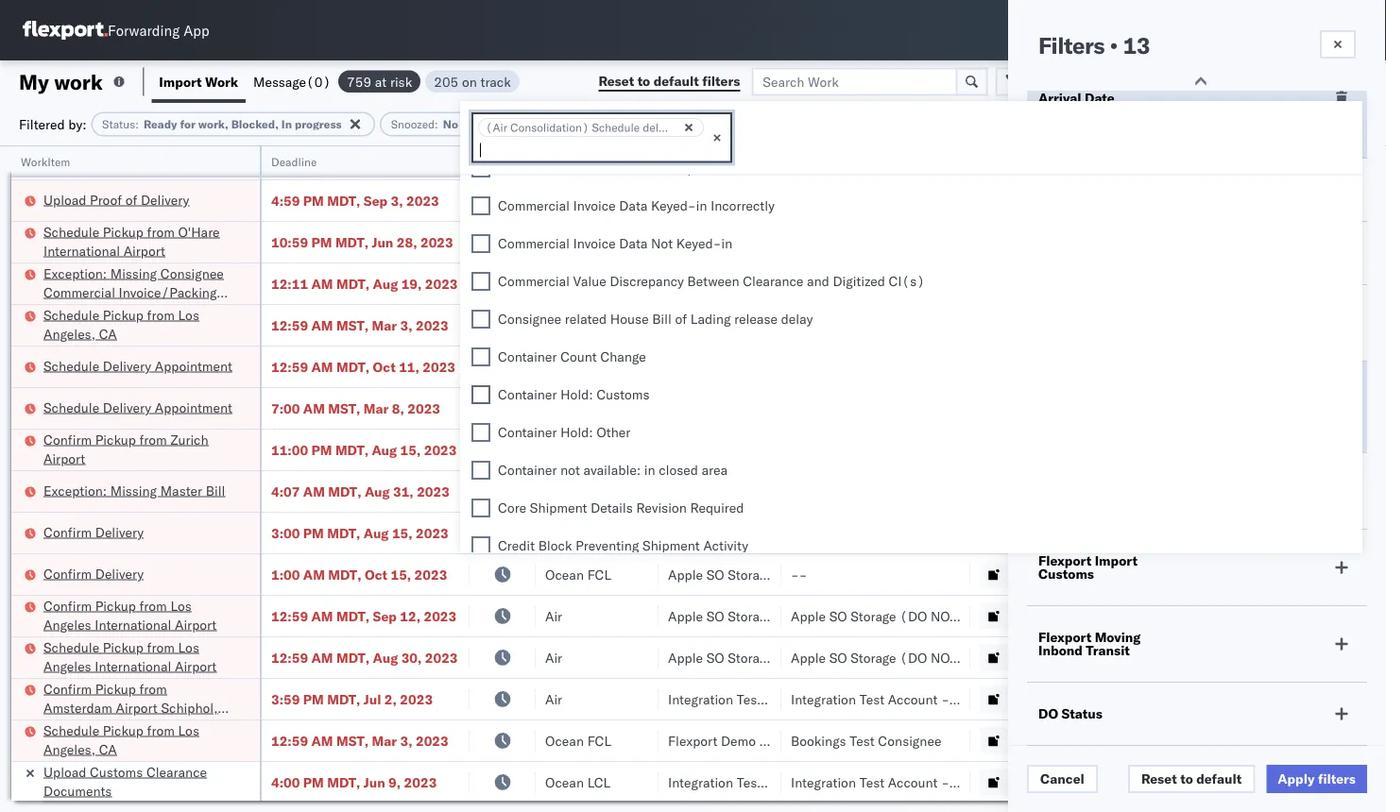 Task type: vqa. For each thing, say whether or not it's contained in the screenshot.
Air
yes



Task type: describe. For each thing, give the bounding box(es) containing it.
import work
[[159, 73, 238, 90]]

1 horizontal spatial filters
[[1318, 771, 1356, 788]]

of inside button
[[125, 191, 137, 208]]

zurich
[[170, 431, 209, 448]]

apple so storage (do not use) for flex-2345290
[[668, 650, 872, 666]]

commercial invoice data keyed-in incorrectly
[[498, 198, 775, 214]]

los for flex-2345290
[[178, 639, 199, 656]]

flex- for 1911466
[[1010, 733, 1051, 749]]

aug for 3:00 pm mdt, aug 15, 2023
[[364, 525, 389, 541]]

international inside schedule pickup from los angeles international airport
[[95, 658, 171, 675]]

integration for ocean lcl
[[791, 774, 856, 791]]

forwarding app
[[108, 21, 209, 39]]

am for schedule pickup from los angeles international airport link
[[311, 650, 333, 666]]

import inside flexport import customs
[[1095, 553, 1138, 569]]

schedule for 7:00's schedule delivery appointment link
[[43, 399, 99, 416]]

so for flex-2342347
[[706, 608, 724, 625]]

1 resize handle column header from the left
[[237, 146, 260, 813]]

container count change
[[498, 349, 646, 366]]

batch action button
[[1252, 68, 1375, 96]]

aug for 12:59 am mdt, aug 30, 2023
[[373, 650, 398, 666]]

related
[[565, 311, 607, 328]]

2 12:59 from the top
[[271, 359, 308, 375]]

forwarding
[[108, 21, 180, 39]]

2132512
[[1051, 774, 1108, 791]]

airport inside confirm pickup from amsterdam airport schiphol, haarlemmermeer, netherlands
[[116, 700, 158, 716]]

not for flex-2342347
[[808, 608, 834, 625]]

1 confirm delivery button from the top
[[43, 523, 144, 544]]

not
[[560, 463, 580, 479]]

appointment for 7:00 am mst, mar 8, 2023
[[155, 399, 232, 416]]

shanghai for 12:59 am mdt, sep 12, 2023
[[1131, 608, 1187, 625]]

upload proof of delivery
[[43, 191, 189, 208]]

jul
[[364, 691, 381, 708]]

mdt, for 4:00 pm mdt, jun 9, 2023
[[327, 774, 360, 791]]

12:59 for flex-2342347
[[271, 608, 308, 625]]

do status
[[1038, 706, 1103, 722]]

7 ocean from the top
[[545, 733, 584, 749]]

pm for 3:00
[[303, 525, 324, 541]]

exception
[[1091, 73, 1152, 90]]

0 vertical spatial in
[[696, 198, 707, 214]]

upload proof of delivery button
[[43, 190, 189, 211]]

8 resize handle column header from the left
[[1288, 146, 1311, 813]]

airport inside confirm pickup from los angeles international airport
[[175, 617, 217, 633]]

(0)
[[306, 73, 331, 90]]

shanghai for 12:59 am mdt, aug 30, 2023
[[1131, 650, 1187, 666]]

confirm for zurich
[[43, 431, 92, 448]]

4:00 pm mdt, jun 9, 2023
[[271, 774, 437, 791]]

angeles, for first schedule pickup from los angeles, ca button from the top of the page schedule pickup from los angeles, ca link
[[43, 326, 95, 342]]

1 vertical spatial clearance
[[743, 274, 804, 290]]

0 horizontal spatial in
[[644, 463, 655, 479]]

0 vertical spatial integration
[[668, 525, 733, 541]]

(do for flex-2345290
[[777, 650, 804, 666]]

customs down haarlemmermeer,
[[90, 764, 143, 780]]

discrepancy
[[610, 274, 684, 290]]

fcl for second schedule pickup from los angeles, ca button from the top of the page
[[587, 733, 611, 749]]

2 shanghai from the top
[[1131, 400, 1187, 417]]

flex-2132767
[[1010, 691, 1108, 708]]

flex-2132512
[[1010, 774, 1108, 791]]

air for 12:59 am mdt, sep 12, 2023
[[545, 608, 562, 625]]

28,
[[397, 234, 417, 250]]

2023 up 7:00 am mst, mar 8, 2023
[[423, 359, 455, 375]]

mar up 4:59 pm mdt, sep 3, 2023
[[364, 151, 389, 167]]

am for the 'exception: missing consignee commercial invoice/packing list' link
[[311, 275, 333, 292]]

7:00 for 7:00 am mst, mar 8, 2023
[[271, 400, 300, 417]]

delivery down exception: missing master bill button
[[95, 524, 144, 540]]

airport inside confirm pickup from zurich airport
[[43, 450, 85, 467]]

mar left 8,
[[364, 400, 389, 417]]

reset to default button
[[1128, 765, 1255, 794]]

12:11
[[271, 275, 308, 292]]

delay
[[781, 311, 813, 328]]

not for flex-2345290
[[808, 650, 834, 666]]

1 confirm delivery link from the top
[[43, 523, 144, 542]]

clearance for 7:00 am mst, mar 11, 2023
[[146, 140, 207, 157]]

1 horizontal spatial shipment
[[643, 538, 700, 555]]

5 ocean from the top
[[545, 483, 584, 500]]

use) for flex-2177389
[[838, 566, 872, 583]]

deadline
[[271, 154, 317, 169]]

schedule delivery appointment for 7:00
[[43, 399, 232, 416]]

flexport inside flexport moving inbond transit
[[1038, 629, 1092, 646]]

0 vertical spatial 3,
[[391, 192, 403, 209]]

pickup for confirm pickup from amsterdam airport schiphol, haarlemmermeer, netherlands button at the left of page
[[95, 681, 136, 697]]

haarlemmermeer,
[[43, 719, 151, 735]]

pm for 4:59
[[303, 192, 324, 209]]

2 shanghai pudong international airport from the top
[[1131, 400, 1361, 417]]

data for keyed-
[[619, 198, 648, 214]]

3:59
[[271, 691, 300, 708]]

block
[[538, 538, 572, 555]]

am for schedule delivery appointment link for 12:59
[[311, 359, 333, 375]]

0 vertical spatial account
[[765, 525, 815, 541]]

4 fcl from the top
[[587, 483, 611, 500]]

at
[[375, 73, 387, 90]]

4:59
[[271, 192, 300, 209]]

delivery for 12:59
[[103, 358, 151, 374]]

invoice/packing
[[119, 284, 217, 300]]

gvcu5265 for 1:00 am mdt, oct 15, 2023
[[1320, 566, 1386, 583]]

account for flex-2132512
[[888, 774, 938, 791]]

2023 right 2,
[[400, 691, 433, 708]]

los down invoice/packing
[[178, 307, 199, 323]]

19,
[[401, 275, 422, 292]]

12:59 am mdt, aug 30, 2023
[[271, 650, 458, 666]]

2023 right 8,
[[408, 400, 440, 417]]

integration test account - karl lagerfeld for flex-2132512
[[791, 774, 1037, 791]]

required
[[690, 500, 744, 517]]

shanghai pudong international airport for 12:59 am mdt, aug 30, 2023
[[1131, 650, 1361, 666]]

ningbo
[[1131, 733, 1174, 749]]

2 schedule pickup from los angeles, ca button from the top
[[43, 721, 235, 761]]

exception: missing master bill button
[[43, 481, 225, 502]]

from for schedule pickup from o'hare international airport link
[[147, 223, 175, 240]]

air for 7:00 am mst, mar 8, 2023
[[545, 400, 562, 417]]

0 vertical spatial filters
[[702, 73, 740, 89]]

1 12:59 from the top
[[271, 317, 308, 334]]

china
[[1195, 774, 1230, 791]]

schedule for schedule pickup from los angeles international airport link
[[43, 639, 99, 656]]

hold: for other
[[560, 425, 593, 441]]

delivery for 1:00
[[95, 566, 144, 582]]

use) for flex-2342347
[[838, 608, 872, 625]]

8 ocean from the top
[[545, 774, 584, 791]]

upload proof of delivery link
[[43, 190, 189, 209]]

mst, up 4:59 pm mdt, sep 3, 2023
[[328, 151, 360, 167]]

1:00 am mdt, oct 15, 2023
[[271, 566, 447, 583]]

flex- for 2132767
[[1010, 691, 1051, 708]]

2023 up 12, at the bottom of the page
[[414, 566, 447, 583]]

upload customs clearance documents for 7:00 am mst, mar 11, 2023
[[43, 140, 207, 176]]

2 ocean fcl from the top
[[545, 317, 611, 334]]

details
[[591, 500, 633, 517]]

4 ocean fcl from the top
[[545, 483, 611, 500]]

schedule for schedule pickup from o'hare international airport link
[[43, 223, 99, 240]]

schedule pickup from o'hare international airport link
[[43, 223, 235, 260]]

os button
[[1320, 9, 1364, 52]]

3:00 pm mdt, aug 15, 2023
[[271, 525, 449, 541]]

incorrectly
[[711, 198, 775, 214]]

flexport demo consignee for second schedule pickup from los angeles, ca button from the top of the page
[[668, 733, 823, 749]]

exception: for exception: missing master bill
[[43, 482, 107, 499]]

upload inside upload proof of delivery link
[[43, 191, 86, 208]]

1 ocean fcl from the top
[[545, 275, 611, 292]]

work
[[205, 73, 238, 90]]

flexport moving inbond transit
[[1038, 629, 1141, 659]]

3 bookings test consignee from the top
[[791, 733, 942, 749]]

mdt, for 12:11 am mdt, aug 19, 2023
[[336, 275, 370, 292]]

apply
[[1278, 771, 1315, 788]]

my
[[19, 69, 49, 94]]

activity
[[703, 538, 748, 555]]

cancel
[[1040, 771, 1085, 788]]

default for reset to default
[[1196, 771, 1242, 788]]

exception: missing consignee commercial invoice/packing list button
[[43, 264, 235, 319]]

2023 right '31,'
[[417, 483, 450, 500]]

2 bookings test consignee from the top
[[791, 317, 942, 334]]

operator
[[1038, 181, 1095, 198]]

mar down "12:11 am mdt, aug 19, 2023"
[[372, 317, 397, 334]]

airport inside schedule pickup from los angeles international airport
[[175, 658, 217, 675]]

storage for flex-2345290
[[728, 650, 774, 666]]

flex-2345290
[[1010, 650, 1108, 666]]

31,
[[393, 483, 414, 500]]

15, for 1:00 am mdt, oct 15, 2023
[[391, 566, 411, 583]]

mst, down 3:59 pm mdt, jul 2, 2023
[[336, 733, 369, 749]]

schedule delivery appointment button for 7:00 am mst, mar 8, 2023
[[43, 398, 232, 419]]

6 resize handle column header from the left
[[948, 146, 970, 813]]

netherlands
[[154, 719, 228, 735]]

2023 down the 19,
[[416, 317, 449, 334]]

container hold: customs
[[498, 387, 650, 403]]

ready
[[144, 117, 177, 131]]

exception: missing consignee commercial invoice/packing list link
[[43, 264, 235, 319]]

3 resize handle column header from the left
[[513, 146, 536, 813]]

clearance for 4:00 pm mdt, jun 9, 2023
[[146, 764, 207, 780]]

2023 right 12, at the bottom of the page
[[424, 608, 457, 625]]

customs up upload proof of delivery
[[90, 140, 143, 157]]

2023 right 9,
[[404, 774, 437, 791]]

invoice for keyed-
[[573, 198, 616, 214]]

1 vertical spatial keyed-
[[676, 236, 721, 252]]

759
[[347, 73, 371, 90]]

2 confirm from the top
[[43, 524, 92, 540]]

2023 up the 28,
[[406, 192, 439, 209]]

hold: for customs
[[560, 387, 593, 403]]

to for reset to default
[[1180, 771, 1193, 788]]

request
[[668, 160, 717, 177]]

0 vertical spatial risk
[[390, 73, 412, 90]]

schedule pickup from los angeles, ca for second schedule pickup from los angeles, ca button from the top of the page's schedule pickup from los angeles, ca link
[[43, 722, 199, 758]]

5 resize handle column header from the left
[[759, 146, 781, 813]]

master
[[160, 482, 202, 499]]

closed
[[659, 463, 698, 479]]

1 horizontal spatial status
[[1062, 706, 1103, 722]]

mdt, for 11:00 pm mdt, aug 15, 2023
[[335, 442, 369, 458]]

filters
[[1038, 31, 1105, 60]]

30,
[[401, 650, 422, 666]]

schedule pickup from los angeles international airport link
[[43, 638, 235, 676]]

moving
[[1095, 629, 1141, 646]]

app
[[183, 21, 209, 39]]

inbond
[[1038, 643, 1083, 659]]

flexport demo consignee for first schedule pickup from los angeles, ca button from the top of the page
[[668, 317, 823, 334]]

: for status
[[135, 117, 139, 131]]

13
[[1123, 31, 1150, 60]]

mdt, for 12:59 am mdt, aug 30, 2023
[[336, 650, 370, 666]]

schedule pickup from los angeles, ca for first schedule pickup from los angeles, ca button from the top of the page schedule pickup from los angeles, ca link
[[43, 307, 199, 342]]

12:59 am mst, mar 3, 2023 for second schedule pickup from los angeles, ca button from the top of the page's schedule pickup from los angeles, ca link
[[271, 733, 449, 749]]

gvcu5265 for 12:59 am mdt, oct 11, 2023
[[1320, 358, 1386, 375]]

2023 down snoozed : no
[[416, 151, 449, 167]]

delivery inside button
[[141, 191, 189, 208]]

for
[[180, 117, 195, 131]]

ca for second schedule pickup from los angeles, ca button from the top of the page's schedule pickup from los angeles, ca link
[[99, 741, 117, 758]]

mdt, for 3:00 pm mdt, aug 15, 2023
[[327, 525, 360, 541]]

from for confirm pickup from los angeles international airport link
[[139, 598, 167, 614]]

jun for 28,
[[372, 234, 393, 250]]

fcl for first schedule pickup from los angeles, ca button from the top of the page
[[587, 317, 611, 334]]

5 ocean fcl from the top
[[545, 566, 611, 583]]

7 resize handle column header from the left
[[1099, 146, 1122, 813]]

2023 right the 28,
[[420, 234, 453, 250]]

2023 up 4:07 am mdt, aug 31, 2023
[[424, 442, 457, 458]]

proof
[[90, 191, 122, 208]]

no
[[443, 117, 458, 131]]

flex-1911466
[[1010, 733, 1108, 749]]

storage for flex-2177389
[[728, 566, 774, 583]]

12:59 am mdt, sep 12, 2023
[[271, 608, 457, 625]]

message
[[253, 73, 306, 90]]

hong kong
[[1131, 566, 1197, 583]]

2 confirm delivery button from the top
[[43, 565, 144, 585]]

exception: missing master bill
[[43, 482, 225, 499]]

2023 right the 19,
[[425, 275, 458, 292]]

account for flex-2132767
[[888, 691, 938, 708]]

consignee inside exception: missing consignee commercial invoice/packing list
[[160, 265, 224, 282]]

international inside schedule pickup from o'hare international airport
[[43, 242, 120, 259]]

numbers
[[1320, 162, 1367, 176]]

3:59 pm mdt, jul 2, 2023
[[271, 691, 433, 708]]

shanghai pudong international airport for 12:59 am mdt, sep 12, 2023
[[1131, 608, 1361, 625]]

appointment for 12:59 am mdt, oct 11, 2023
[[155, 358, 232, 374]]

3 confirm from the top
[[43, 566, 92, 582]]

1 ocean from the top
[[545, 192, 584, 209]]

date
[[1085, 90, 1115, 106]]

flex- for 2132512
[[1010, 774, 1051, 791]]

9 resize handle column header from the left
[[1352, 146, 1375, 813]]

am down progress on the left top of page
[[303, 151, 325, 167]]

lading
[[690, 311, 731, 328]]

container for container count change
[[498, 349, 557, 366]]

commercial invoice data not keyed-in
[[498, 236, 733, 252]]

4:59 pm mdt, sep 3, 2023
[[271, 192, 439, 209]]

ag
[[853, 525, 871, 541]]

6 ocean from the top
[[545, 566, 584, 583]]

schiphol,
[[161, 700, 218, 716]]

core shipment details revision required
[[498, 500, 744, 517]]

credit
[[498, 538, 535, 555]]

file exception
[[1064, 73, 1152, 90]]



Task type: locate. For each thing, give the bounding box(es) containing it.
action
[[1321, 73, 1363, 90]]

1 vertical spatial status
[[1062, 706, 1103, 722]]

pickup up exception: missing master bill
[[95, 431, 136, 448]]

2 vertical spatial invoice
[[573, 236, 616, 252]]

upload customs clearance documents link
[[43, 139, 235, 177], [43, 763, 235, 801]]

bookings for first schedule pickup from los angeles, ca button from the top of the page schedule pickup from los angeles, ca link
[[791, 317, 846, 334]]

invoice for request
[[573, 160, 616, 177]]

1 angeles, from the top
[[43, 326, 95, 342]]

pickup for second schedule pickup from los angeles, ca button from the top of the page
[[103, 722, 144, 739]]

angeles, for second schedule pickup from los angeles, ca button from the top of the page's schedule pickup from los angeles, ca link
[[43, 741, 95, 758]]

exception: missing consignee commercial invoice/packing list
[[43, 265, 224, 319]]

flexport inside flexport import customs
[[1038, 553, 1092, 569]]

from inside schedule pickup from los angeles international airport
[[147, 639, 175, 656]]

2 vertical spatial integration
[[791, 774, 856, 791]]

4 resize handle column header from the left
[[636, 146, 659, 813]]

exception: inside the 'exception: missing master bill' link
[[43, 482, 107, 499]]

1 vertical spatial lagerfeld
[[981, 774, 1037, 791]]

storage
[[728, 566, 774, 583], [728, 608, 774, 625], [851, 608, 896, 625], [728, 650, 774, 666], [851, 650, 896, 666]]

pm for 11:00
[[311, 442, 332, 458]]

lagerfeld for flex-2132512
[[981, 774, 1037, 791]]

pickup down invoice/packing
[[103, 307, 144, 323]]

exception: for exception: missing consignee commercial invoice/packing list
[[43, 265, 107, 282]]

mst,
[[328, 151, 360, 167], [336, 317, 369, 334], [328, 400, 360, 417], [336, 733, 369, 749]]

1 vertical spatial oct
[[365, 566, 387, 583]]

1 horizontal spatial reset
[[1141, 771, 1177, 788]]

1 ca from the top
[[99, 326, 117, 342]]

12,
[[400, 608, 421, 625]]

2 schedule from the top
[[43, 307, 99, 323]]

15, down '31,'
[[392, 525, 413, 541]]

am down 3:59 pm mdt, jul 2, 2023
[[311, 733, 333, 749]]

2 flex- from the top
[[1010, 608, 1051, 625]]

0 horizontal spatial bill
[[206, 482, 225, 499]]

6 ocean fcl from the top
[[545, 733, 611, 749]]

3 air from the top
[[545, 400, 562, 417]]

file exception button
[[1035, 68, 1165, 96], [1035, 68, 1165, 96]]

1 vertical spatial bookings test consignee
[[791, 317, 942, 334]]

1 schedule pickup from los angeles, ca from the top
[[43, 307, 199, 342]]

air for 11:00 pm mdt, aug 15, 2023
[[545, 442, 562, 458]]

1 vertical spatial schedule delivery appointment button
[[43, 398, 232, 419]]

0 vertical spatial 12:59 am mst, mar 3, 2023
[[271, 317, 449, 334]]

default up client
[[654, 73, 699, 89]]

1 confirm from the top
[[43, 431, 92, 448]]

flexport. image
[[23, 21, 108, 40]]

snoozed
[[391, 117, 435, 131]]

confirm delivery
[[43, 524, 144, 540], [43, 566, 144, 582]]

pickup down amsterdam
[[103, 722, 144, 739]]

2 lagerfeld from the top
[[981, 774, 1037, 791]]

los for flex-1911466
[[178, 722, 199, 739]]

4:07
[[271, 483, 300, 500]]

resize handle column header
[[237, 146, 260, 813], [447, 146, 470, 813], [513, 146, 536, 813], [636, 146, 659, 813], [759, 146, 781, 813], [948, 146, 970, 813], [1099, 146, 1122, 813], [1288, 146, 1311, 813], [1352, 146, 1375, 813]]

3 ocean fcl from the top
[[545, 359, 611, 375]]

aug down 8,
[[372, 442, 397, 458]]

message (0)
[[253, 73, 331, 90]]

1 vertical spatial ca
[[99, 741, 117, 758]]

1 vertical spatial karl
[[953, 774, 977, 791]]

progress
[[295, 117, 342, 131]]

0 vertical spatial 11,
[[392, 151, 412, 167]]

missing for master
[[110, 482, 157, 499]]

bill for master
[[206, 482, 225, 499]]

0 vertical spatial shipment
[[530, 500, 587, 517]]

schedule inside schedule pickup from los angeles international airport
[[43, 639, 99, 656]]

invoice up value
[[573, 236, 616, 252]]

1 vertical spatial in
[[721, 236, 733, 252]]

1 vertical spatial 12:59 am mst, mar 3, 2023
[[271, 733, 449, 749]]

delivery up o'hare
[[141, 191, 189, 208]]

2 karl from the top
[[953, 774, 977, 791]]

3 fcl from the top
[[587, 359, 611, 375]]

bookings for the 'exception: missing consignee commercial invoice/packing list' link
[[791, 275, 846, 292]]

1 vertical spatial missing
[[110, 482, 157, 499]]

reset down ningbo
[[1141, 771, 1177, 788]]

from up schedule pickup from los angeles international airport link
[[139, 598, 167, 614]]

angeles up amsterdam
[[43, 658, 91, 675]]

1 hold: from the top
[[560, 387, 593, 403]]

customs inside flexport import customs
[[1038, 566, 1094, 583]]

commercial for commercial value discrepancy between clearance and digitized ci(s)
[[498, 274, 570, 290]]

1 vertical spatial 11,
[[399, 359, 419, 375]]

3 demo from the top
[[721, 483, 756, 500]]

pickup up schedule pickup from los angeles international airport
[[95, 598, 136, 614]]

3 flexport demo consignee from the top
[[668, 483, 823, 500]]

2 data from the top
[[619, 236, 648, 252]]

from for schedule pickup from los angeles international airport link
[[147, 639, 175, 656]]

shanghai for 7:00 am mst, mar 11, 2023
[[1131, 151, 1187, 167]]

1 vertical spatial to
[[1180, 771, 1193, 788]]

1 horizontal spatial to
[[1180, 771, 1193, 788]]

205 on track
[[434, 73, 511, 90]]

2 ocean from the top
[[545, 275, 584, 292]]

customs down change
[[597, 387, 650, 403]]

pudong for 12:59 am mdt, sep 12, 2023
[[1191, 608, 1236, 625]]

1 vertical spatial upload customs clearance documents
[[43, 764, 207, 799]]

1 vertical spatial 7:00
[[271, 400, 300, 417]]

2 angeles from the top
[[43, 658, 91, 675]]

count
[[560, 349, 597, 366]]

confirm up exception: missing master bill
[[43, 431, 92, 448]]

workitem
[[21, 154, 70, 169]]

0 vertical spatial angeles,
[[43, 326, 95, 342]]

aug for 11:00 pm mdt, aug 15, 2023
[[372, 442, 397, 458]]

0 vertical spatial lcl
[[587, 192, 611, 209]]

from for second schedule pickup from los angeles, ca button from the top of the page's schedule pickup from los angeles, ca link
[[147, 722, 175, 739]]

schedule delivery appointment link
[[43, 357, 232, 376], [43, 398, 232, 417]]

upload customs clearance documents link down haarlemmermeer,
[[43, 763, 235, 801]]

12:59 for flex-2345290
[[271, 650, 308, 666]]

1 invoice from the top
[[573, 160, 616, 177]]

1 documents from the top
[[43, 159, 112, 176]]

0 vertical spatial karl
[[953, 691, 977, 708]]

digitized
[[833, 274, 885, 290]]

3 flex- from the top
[[1010, 650, 1051, 666]]

pudong for 12:59 am mdt, aug 30, 2023
[[1191, 650, 1236, 666]]

keyed- right not
[[676, 236, 721, 252]]

1 integration test account - karl lagerfeld from the top
[[791, 691, 1037, 708]]

confirm pickup from amsterdam airport schiphol, haarlemmermeer, netherlands
[[43, 681, 228, 735]]

0 vertical spatial 15,
[[400, 442, 421, 458]]

1 vertical spatial gvcu5265
[[1320, 566, 1386, 583]]

4 air from the top
[[545, 442, 562, 458]]

1 vertical spatial reset
[[1141, 771, 1177, 788]]

1 schedule delivery appointment link from the top
[[43, 357, 232, 376]]

4:00
[[271, 774, 300, 791]]

apple so storage (do not use) for flex-2342347
[[668, 608, 872, 625]]

airport inside schedule pickup from o'hare international airport
[[124, 242, 165, 259]]

risk
[[390, 73, 412, 90], [522, 117, 541, 131]]

1 vertical spatial 3,
[[400, 317, 412, 334]]

flex- down flex-1911466
[[1010, 774, 1051, 791]]

upload for 4:00 pm mdt, jun 9, 2023
[[43, 764, 86, 780]]

credit block preventing shipment activity
[[498, 538, 748, 555]]

10:59
[[271, 234, 308, 250]]

1 vertical spatial integration test account - karl lagerfeld
[[791, 774, 1037, 791]]

from down schiphol,
[[147, 722, 175, 739]]

upload customs clearance documents up upload proof of delivery
[[43, 140, 207, 176]]

los for flex-2342347
[[170, 598, 192, 614]]

from inside schedule pickup from o'hare international airport
[[147, 223, 175, 240]]

karl for flex-2132767
[[953, 691, 977, 708]]

1 horizontal spatial in
[[696, 198, 707, 214]]

reset to default filters button
[[587, 68, 751, 96]]

delivery down exception: missing consignee commercial invoice/packing list
[[103, 358, 151, 374]]

0 vertical spatial schedule delivery appointment
[[43, 358, 232, 374]]

1 confirm delivery from the top
[[43, 524, 144, 540]]

container
[[1320, 147, 1371, 161], [498, 349, 557, 366], [498, 387, 557, 403], [498, 425, 557, 441], [498, 463, 557, 479]]

of left lading
[[675, 311, 687, 328]]

schedule delivery appointment down exception: missing consignee commercial invoice/packing list
[[43, 358, 232, 374]]

angeles for schedule pickup from los angeles international airport
[[43, 658, 91, 675]]

2 integration test account - karl lagerfeld from the top
[[791, 774, 1037, 791]]

flex- down do
[[1010, 733, 1051, 749]]

air for 12:59 am mdt, aug 30, 2023
[[545, 650, 562, 666]]

from inside confirm pickup from amsterdam airport schiphol, haarlemmermeer, netherlands
[[139, 681, 167, 697]]

1 vertical spatial bicu12345
[[1320, 317, 1386, 333]]

2 appointment from the top
[[155, 399, 232, 416]]

schedule
[[43, 223, 99, 240], [43, 307, 99, 323], [43, 358, 99, 374], [43, 399, 99, 416], [43, 639, 99, 656], [43, 722, 99, 739]]

3, up the 28,
[[391, 192, 403, 209]]

0 vertical spatial upload customs clearance documents link
[[43, 139, 235, 177]]

0 vertical spatial appointment
[[155, 358, 232, 374]]

0 horizontal spatial to
[[637, 73, 650, 89]]

1 12:59 am mst, mar 3, 2023 from the top
[[271, 317, 449, 334]]

from down invoice/packing
[[147, 307, 175, 323]]

3, up 9,
[[400, 733, 412, 749]]

1 vertical spatial hold:
[[560, 425, 593, 441]]

3 bookings from the top
[[791, 733, 846, 749]]

from inside confirm pickup from zurich airport
[[139, 431, 167, 448]]

data down archive
[[619, 198, 648, 214]]

to
[[637, 73, 650, 89], [1180, 771, 1193, 788]]

missing down schedule pickup from o'hare international airport button
[[110, 265, 157, 282]]

6 flex- from the top
[[1010, 774, 1051, 791]]

2 horizontal spatial :
[[541, 117, 544, 131]]

confirm up confirm pickup from los angeles international airport at the left of the page
[[43, 566, 92, 582]]

2 vertical spatial account
[[888, 774, 938, 791]]

invoice down "at risk : overdue, due soon"
[[573, 160, 616, 177]]

pickup inside confirm pickup from amsterdam airport schiphol, haarlemmermeer, netherlands
[[95, 681, 136, 697]]

1 vertical spatial schedule pickup from los angeles, ca button
[[43, 721, 235, 761]]

2 bookings from the top
[[791, 317, 846, 334]]

commercial for commercial invoice data not keyed-in
[[498, 236, 570, 252]]

am up 3:59 pm mdt, jul 2, 2023
[[311, 650, 333, 666]]

hold:
[[560, 387, 593, 403], [560, 425, 593, 441]]

1 vertical spatial risk
[[522, 117, 541, 131]]

2 confirm delivery from the top
[[43, 566, 144, 582]]

am for first schedule pickup from los angeles, ca button from the top of the page schedule pickup from los angeles, ca link
[[311, 317, 333, 334]]

0 vertical spatial hold:
[[560, 387, 593, 403]]

2342347
[[1051, 608, 1108, 625]]

15, up 12, at the bottom of the page
[[391, 566, 411, 583]]

am for second confirm delivery link from the top of the page
[[303, 566, 325, 583]]

12:59 down "1:00" in the left of the page
[[271, 608, 308, 625]]

mst, up 12:59 am mdt, oct 11, 2023 at the left top of page
[[336, 317, 369, 334]]

deadline button
[[262, 150, 451, 169]]

2 hold: from the top
[[560, 425, 593, 441]]

pickup inside confirm pickup from los angeles international airport
[[95, 598, 136, 614]]

fcl for first confirm delivery button from the bottom
[[587, 566, 611, 583]]

snooze
[[479, 154, 516, 169]]

container for container hold: customs
[[498, 387, 557, 403]]

15, for 11:00 pm mdt, aug 15, 2023
[[400, 442, 421, 458]]

1 data from the top
[[619, 198, 648, 214]]

container for container hold: other
[[498, 425, 557, 441]]

2 horizontal spatial in
[[721, 236, 733, 252]]

None checkbox
[[472, 197, 490, 216], [472, 273, 490, 292], [472, 310, 490, 329], [472, 386, 490, 405], [472, 197, 490, 216], [472, 273, 490, 292], [472, 310, 490, 329], [472, 386, 490, 405]]

pm right the 3:59
[[303, 691, 324, 708]]

track
[[480, 73, 511, 90]]

am for 7:00's schedule delivery appointment link
[[303, 400, 325, 417]]

data left not
[[619, 236, 648, 252]]

1 ocean lcl from the top
[[545, 192, 611, 209]]

aug left '31,'
[[365, 483, 390, 500]]

1 bookings test consignee from the top
[[791, 275, 942, 292]]

7:00 up the 11:00
[[271, 400, 300, 417]]

0 horizontal spatial status
[[102, 117, 135, 131]]

schedule for first schedule pickup from los angeles, ca button from the top of the page schedule pickup from los angeles, ca link
[[43, 307, 99, 323]]

exception: inside exception: missing consignee commercial invoice/packing list
[[43, 265, 107, 282]]

oct up 12:59 am mdt, sep 12, 2023
[[365, 566, 387, 583]]

7:00 am mst, mar 8, 2023
[[271, 400, 440, 417]]

invoice for not
[[573, 236, 616, 252]]

pickup down upload proof of delivery button
[[103, 223, 144, 240]]

3 bicu12345 from the top
[[1320, 732, 1386, 749]]

1 vertical spatial of
[[675, 311, 687, 328]]

0 vertical spatial keyed-
[[651, 198, 696, 214]]

1 bicu12345 from the top
[[1320, 275, 1386, 292]]

risk right at
[[390, 73, 412, 90]]

4 pudong from the top
[[1191, 650, 1236, 666]]

1 vertical spatial invoice
[[573, 198, 616, 214]]

international
[[1240, 151, 1316, 167], [43, 242, 120, 259], [1240, 400, 1316, 417], [1240, 608, 1316, 625], [95, 617, 171, 633], [1240, 650, 1316, 666], [95, 658, 171, 675]]

jun left 9,
[[364, 774, 385, 791]]

pickup inside schedule pickup from los angeles international airport
[[103, 639, 144, 656]]

documents
[[43, 159, 112, 176], [43, 783, 112, 799]]

flex-2342347 button
[[980, 603, 1112, 630], [980, 603, 1112, 630]]

ocean
[[545, 192, 584, 209], [545, 275, 584, 292], [545, 317, 584, 334], [545, 359, 584, 375], [545, 483, 584, 500], [545, 566, 584, 583], [545, 733, 584, 749], [545, 774, 584, 791]]

11:00 pm mdt, aug 15, 2023
[[271, 442, 457, 458]]

1 vertical spatial integration
[[791, 691, 856, 708]]

1 vertical spatial confirm delivery link
[[43, 565, 144, 583]]

0 vertical spatial schedule delivery appointment link
[[43, 357, 232, 376]]

2 vertical spatial clearance
[[146, 764, 207, 780]]

4 demo from the top
[[721, 733, 756, 749]]

4 ocean from the top
[[545, 359, 584, 375]]

11, for oct
[[399, 359, 419, 375]]

1 vertical spatial confirm delivery button
[[43, 565, 144, 585]]

2 12:59 am mst, mar 3, 2023 from the top
[[271, 733, 449, 749]]

2 demo from the top
[[721, 317, 756, 334]]

3 shanghai pudong international airport from the top
[[1131, 608, 1361, 625]]

4 shanghai from the top
[[1131, 650, 1187, 666]]

upload
[[43, 140, 86, 157], [43, 191, 86, 208], [43, 764, 86, 780]]

integration test account - karl lagerfeld for flex-2132767
[[791, 691, 1037, 708]]

cascade
[[668, 192, 720, 209]]

international inside confirm pickup from los angeles international airport
[[95, 617, 171, 633]]

4 shanghai pudong international airport from the top
[[1131, 650, 1361, 666]]

2 7:00 from the top
[[271, 400, 300, 417]]

in
[[281, 117, 292, 131]]

pm right the 11:00
[[311, 442, 332, 458]]

12:59 am mst, mar 3, 2023 for first schedule pickup from los angeles, ca button from the top of the page schedule pickup from los angeles, ca link
[[271, 317, 449, 334]]

confirm delivery link down exception: missing master bill button
[[43, 523, 144, 542]]

6 air from the top
[[545, 608, 562, 625]]

1:00
[[271, 566, 300, 583]]

angeles inside confirm pickup from los angeles international airport
[[43, 617, 91, 633]]

los inside schedule pickup from los angeles international airport
[[178, 639, 199, 656]]

schedule delivery appointment button up confirm pickup from zurich airport link
[[43, 398, 232, 419]]

am for confirm pickup from los angeles international airport link
[[311, 608, 333, 625]]

2 vertical spatial bicu12345
[[1320, 732, 1386, 749]]

confirm inside confirm pickup from los angeles international airport
[[43, 598, 92, 614]]

0 vertical spatial data
[[619, 198, 648, 214]]

1 schedule delivery appointment button from the top
[[43, 357, 232, 377]]

pickup inside confirm pickup from zurich airport
[[95, 431, 136, 448]]

confirm up amsterdam
[[43, 681, 92, 697]]

mdt, for 4:07 am mdt, aug 31, 2023
[[328, 483, 361, 500]]

work,
[[198, 117, 228, 131]]

1 vertical spatial sep
[[373, 608, 397, 625]]

upload customs clearance documents link for 7:00 am mst, mar 11, 2023
[[43, 139, 235, 177]]

3:00
[[271, 525, 300, 541]]

los inside confirm pickup from los angeles international airport
[[170, 598, 192, 614]]

0 horizontal spatial of
[[125, 191, 137, 208]]

angeles inside schedule pickup from los angeles international airport
[[43, 658, 91, 675]]

actions
[[1329, 154, 1369, 169]]

bill
[[652, 311, 672, 328], [206, 482, 225, 499]]

2 documents from the top
[[43, 783, 112, 799]]

ca for first schedule pickup from los angeles, ca button from the top of the page schedule pickup from los angeles, ca link
[[99, 326, 117, 342]]

0 horizontal spatial filters
[[702, 73, 740, 89]]

from down schedule pickup from los angeles international airport button at the bottom left
[[139, 681, 167, 697]]

4:07 am mdt, aug 31, 2023
[[271, 483, 450, 500]]

flex-2132512 button
[[980, 770, 1112, 796], [980, 770, 1112, 796]]

am up 7:00 am mst, mar 8, 2023
[[311, 359, 333, 375]]

from for confirm pickup from amsterdam airport schiphol, haarlemmermeer, netherlands link
[[139, 681, 167, 697]]

storage for flex-2342347
[[728, 608, 774, 625]]

3 ocean from the top
[[545, 317, 584, 334]]

list
[[43, 303, 65, 319]]

cascade trading
[[668, 192, 768, 209]]

mdt, left 9,
[[327, 774, 360, 791]]

archive
[[619, 160, 664, 177]]

1 horizontal spatial bill
[[652, 311, 672, 328]]

2 schedule pickup from los angeles, ca link from the top
[[43, 721, 235, 759]]

lagerfeld
[[981, 691, 1037, 708], [981, 774, 1037, 791]]

Search Shipments (/) text field
[[1024, 16, 1207, 44]]

mode button
[[536, 150, 640, 169]]

flex- up flex-1911466
[[1010, 691, 1051, 708]]

los down the confirm pickup from los angeles international airport "button"
[[178, 639, 199, 656]]

commercial for commercial invoice archive request
[[498, 160, 570, 177]]

5 12:59 from the top
[[271, 733, 308, 749]]

filters • 13
[[1038, 31, 1150, 60]]

bill inside the 'exception: missing master bill' link
[[206, 482, 225, 499]]

2 ca from the top
[[99, 741, 117, 758]]

pm for 4:00
[[303, 774, 324, 791]]

5 confirm from the top
[[43, 681, 92, 697]]

upload customs clearance documents
[[43, 140, 207, 176], [43, 764, 207, 799]]

1 exception: from the top
[[43, 265, 107, 282]]

status up the 1911466
[[1062, 706, 1103, 722]]

3 schedule from the top
[[43, 358, 99, 374]]

not
[[808, 566, 834, 583], [808, 608, 834, 625], [931, 608, 957, 625], [808, 650, 834, 666], [931, 650, 957, 666]]

data
[[619, 198, 648, 214], [619, 236, 648, 252]]

sep
[[364, 192, 388, 209], [373, 608, 397, 625]]

aug for 4:07 am mdt, aug 31, 2023
[[365, 483, 390, 500]]

None checkbox
[[472, 159, 490, 178], [472, 235, 490, 254], [472, 348, 490, 367], [472, 424, 490, 443], [472, 462, 490, 480], [472, 499, 490, 518], [472, 537, 490, 556], [472, 159, 490, 178], [472, 235, 490, 254], [472, 348, 490, 367], [472, 424, 490, 443], [472, 462, 490, 480], [472, 499, 490, 518], [472, 537, 490, 556]]

3 pudong from the top
[[1191, 608, 1236, 625]]

1 karl from the top
[[953, 691, 977, 708]]

mode
[[545, 154, 574, 169]]

0 vertical spatial schedule pickup from los angeles, ca
[[43, 307, 199, 342]]

delivery up confirm pickup from zurich airport
[[103, 399, 151, 416]]

pickup inside schedule pickup from o'hare international airport
[[103, 223, 144, 240]]

from for confirm pickup from zurich airport link
[[139, 431, 167, 448]]

air for 3:00 pm mdt, aug 15, 2023
[[545, 525, 562, 541]]

am
[[303, 151, 325, 167], [311, 275, 333, 292], [311, 317, 333, 334], [311, 359, 333, 375], [303, 400, 325, 417], [303, 483, 325, 500], [303, 566, 325, 583], [311, 608, 333, 625], [311, 650, 333, 666], [311, 733, 333, 749]]

import inside button
[[159, 73, 202, 90]]

blocked,
[[231, 117, 279, 131]]

0 vertical spatial integration test account - karl lagerfeld
[[791, 691, 1037, 708]]

schedule pickup from los angeles, ca link for second schedule pickup from los angeles, ca button from the top of the page
[[43, 721, 235, 759]]

0 vertical spatial jun
[[372, 234, 393, 250]]

1 shanghai pudong international airport from the top
[[1131, 151, 1361, 167]]

1 vertical spatial lcl
[[587, 774, 611, 791]]

1 vertical spatial angeles,
[[43, 741, 95, 758]]

2 flexport demo consignee from the top
[[668, 317, 823, 334]]

2132767
[[1051, 691, 1108, 708]]

12:59 up 7:00 am mst, mar 8, 2023
[[271, 359, 308, 375]]

2 confirm delivery link from the top
[[43, 565, 144, 583]]

schedule delivery appointment up confirm pickup from zurich airport link
[[43, 399, 232, 416]]

0 vertical spatial schedule pickup from los angeles, ca button
[[43, 306, 235, 345]]

container inside button
[[1320, 147, 1371, 161]]

missing down confirm pickup from zurich airport button
[[110, 482, 157, 499]]

flexport demo consignee for exception: missing consignee commercial invoice/packing list button
[[668, 275, 823, 292]]

1 vertical spatial jun
[[364, 774, 385, 791]]

1 vertical spatial import
[[1095, 553, 1138, 569]]

integration for air
[[791, 691, 856, 708]]

schedule delivery appointment button for 12:59 am mdt, oct 11, 2023
[[43, 357, 232, 377]]

name
[[702, 154, 732, 169]]

2 vertical spatial upload
[[43, 764, 86, 780]]

2 vertical spatial bookings
[[791, 733, 846, 749]]

confirm inside confirm pickup from zurich airport
[[43, 431, 92, 448]]

missing inside exception: missing consignee commercial invoice/packing list
[[110, 265, 157, 282]]

commercial inside exception: missing consignee commercial invoice/packing list
[[43, 284, 115, 300]]

mdt, down deadline button
[[327, 192, 360, 209]]

exception:
[[43, 265, 107, 282], [43, 482, 107, 499]]

2 fcl from the top
[[587, 317, 611, 334]]

mdt, up 1:00 am mdt, oct 15, 2023
[[327, 525, 360, 541]]

apple so storage (do not use) for flex-2177389
[[668, 566, 872, 583]]

pm for 10:59
[[311, 234, 332, 250]]

0 horizontal spatial reset
[[598, 73, 634, 89]]

1 vertical spatial bookings
[[791, 317, 846, 334]]

0 vertical spatial missing
[[110, 265, 157, 282]]

schedule delivery appointment link down exception: missing consignee commercial invoice/packing list
[[43, 357, 232, 376]]

default for reset to default filters
[[654, 73, 699, 89]]

0 vertical spatial bill
[[652, 311, 672, 328]]

ocean lcl for 4:59 pm mdt, sep 3, 2023
[[545, 192, 611, 209]]

confirm up schedule pickup from los angeles international airport
[[43, 598, 92, 614]]

documents down haarlemmermeer,
[[43, 783, 112, 799]]

flex-2177389 button
[[980, 562, 1112, 588], [980, 562, 1112, 588]]

apple for 1:00 am mdt, oct 15, 2023
[[668, 566, 703, 583]]

apple for 12:59 am mdt, aug 30, 2023
[[668, 650, 703, 666]]

None text field
[[478, 142, 497, 158]]

2023 down 4:07 am mdt, aug 31, 2023
[[416, 525, 449, 541]]

2 vertical spatial bookings test consignee
[[791, 733, 942, 749]]

invoice down commercial invoice archive request
[[573, 198, 616, 214]]

1 horizontal spatial import
[[1095, 553, 1138, 569]]

schedule pickup from los angeles, ca down amsterdam
[[43, 722, 199, 758]]

mst, down 12:59 am mdt, oct 11, 2023 at the left top of page
[[328, 400, 360, 417]]

1 vertical spatial bill
[[206, 482, 225, 499]]

at risk : overdue, due soon
[[507, 117, 651, 131]]

commercial for commercial invoice data keyed-in incorrectly
[[498, 198, 570, 214]]

1 upload from the top
[[43, 140, 86, 157]]

4 flex- from the top
[[1010, 691, 1051, 708]]

1 schedule from the top
[[43, 223, 99, 240]]

upload customs clearance documents link down "ready"
[[43, 139, 235, 177]]

documents for 7:00
[[43, 159, 112, 176]]

jun for 9,
[[364, 774, 385, 791]]

2 upload from the top
[[43, 191, 86, 208]]

1 angeles from the top
[[43, 617, 91, 633]]

flex- up flex-2342347 in the bottom right of the page
[[1010, 566, 1051, 583]]

jun left the 28,
[[372, 234, 393, 250]]

1911466
[[1051, 733, 1108, 749]]

from left zurich
[[139, 431, 167, 448]]

1 vertical spatial ocean lcl
[[545, 774, 611, 791]]

0 vertical spatial angeles
[[43, 617, 91, 633]]

2023 down '30,'
[[416, 733, 449, 749]]

0 vertical spatial bicu12345
[[1320, 275, 1386, 292]]

3, for second schedule pickup from los angeles, ca button from the top of the page's schedule pickup from los angeles, ca link
[[400, 733, 412, 749]]

of right 'proof'
[[125, 191, 137, 208]]

0 vertical spatial invoice
[[573, 160, 616, 177]]

mdt,
[[327, 192, 360, 209], [335, 234, 369, 250], [336, 275, 370, 292], [336, 359, 370, 375], [335, 442, 369, 458], [328, 483, 361, 500], [327, 525, 360, 541], [328, 566, 361, 583], [336, 608, 370, 625], [336, 650, 370, 666], [327, 691, 360, 708], [327, 774, 360, 791]]

aug
[[373, 275, 398, 292], [372, 442, 397, 458], [365, 483, 390, 500], [364, 525, 389, 541], [373, 650, 398, 666]]

consignee
[[160, 265, 224, 282], [759, 275, 823, 292], [878, 275, 942, 292], [498, 311, 561, 328], [759, 317, 823, 334], [878, 317, 942, 334], [759, 483, 823, 500], [759, 733, 823, 749], [878, 733, 942, 749]]

mdt, for 10:59 pm mdt, jun 28, 2023
[[335, 234, 369, 250]]

2 upload customs clearance documents link from the top
[[43, 763, 235, 801]]

1 7:00 from the top
[[271, 151, 300, 167]]

0 vertical spatial status
[[102, 117, 135, 131]]

12:59 up the 3:59
[[271, 650, 308, 666]]

exception: down confirm pickup from zurich airport
[[43, 482, 107, 499]]

confirm inside confirm pickup from amsterdam airport schiphol, haarlemmermeer, netherlands
[[43, 681, 92, 697]]

mdt, up 7:00 am mst, mar 8, 2023
[[336, 359, 370, 375]]

2 schedule delivery appointment link from the top
[[43, 398, 232, 417]]

am right 4:07
[[303, 483, 325, 500]]

confirm for amsterdam
[[43, 681, 92, 697]]

2 vertical spatial in
[[644, 463, 655, 479]]

documents up 'proof'
[[43, 159, 112, 176]]

12:59 down '12:11'
[[271, 317, 308, 334]]

schedule pickup from o'hare international airport button
[[43, 223, 235, 262]]

1 schedule pickup from los angeles, ca link from the top
[[43, 306, 235, 343]]

11, up 8,
[[399, 359, 419, 375]]

6 schedule from the top
[[43, 722, 99, 739]]

sep up the '10:59 pm mdt, jun 28, 2023'
[[364, 192, 388, 209]]

4 confirm from the top
[[43, 598, 92, 614]]

1 shanghai from the top
[[1131, 151, 1187, 167]]

demo for the 'exception: missing consignee commercial invoice/packing list' link
[[721, 275, 756, 292]]

mar down 2,
[[372, 733, 397, 749]]

1 vertical spatial appointment
[[155, 399, 232, 416]]

clearance down the for
[[146, 140, 207, 157]]

0 vertical spatial ocean lcl
[[545, 192, 611, 209]]

2023 right '30,'
[[425, 650, 458, 666]]

shanghai pudong international airport for 7:00 am mst, mar 11, 2023
[[1131, 151, 1361, 167]]

3 : from the left
[[541, 117, 544, 131]]

10:59 pm mdt, jun 28, 2023
[[271, 234, 453, 250]]

Search Work text field
[[751, 68, 957, 96]]

: right the at at the top of page
[[541, 117, 544, 131]]

bill right house
[[652, 311, 672, 328]]

container numbers button
[[1311, 143, 1386, 177]]

1 vertical spatial angeles
[[43, 658, 91, 675]]

schedule inside schedule pickup from o'hare international airport
[[43, 223, 99, 240]]

2 exception: from the top
[[43, 482, 107, 499]]

2 resize handle column header from the left
[[447, 146, 470, 813]]

1 schedule pickup from los angeles, ca button from the top
[[43, 306, 235, 345]]

use) for flex-2345290
[[838, 650, 872, 666]]

8 air from the top
[[545, 691, 562, 708]]

1 fcl from the top
[[587, 275, 611, 292]]

reset for reset to default filters
[[598, 73, 634, 89]]

pm right 10:59
[[311, 234, 332, 250]]

1 vertical spatial upload customs clearance documents link
[[43, 763, 235, 801]]

other
[[597, 425, 631, 441]]

3 12:59 from the top
[[271, 608, 308, 625]]

0 vertical spatial import
[[159, 73, 202, 90]]

flex- for 2177389
[[1010, 566, 1051, 583]]

0 vertical spatial schedule delivery appointment button
[[43, 357, 232, 377]]

1 missing from the top
[[110, 265, 157, 282]]

am right "1:00" in the left of the page
[[303, 566, 325, 583]]

do
[[1038, 706, 1058, 722]]

from inside confirm pickup from los angeles international airport
[[139, 598, 167, 614]]

0 vertical spatial schedule pickup from los angeles, ca link
[[43, 306, 235, 343]]

schedule pickup from los angeles, ca
[[43, 307, 199, 342], [43, 722, 199, 758]]

hong
[[1131, 566, 1163, 583]]

1 air from the top
[[545, 151, 562, 167]]

2 upload customs clearance documents from the top
[[43, 764, 207, 799]]

0 vertical spatial documents
[[43, 159, 112, 176]]

pickup for first schedule pickup from los angeles, ca button from the top of the page
[[103, 307, 144, 323]]

amsterdam
[[43, 700, 112, 716]]

2 missing from the top
[[110, 482, 157, 499]]

delivery up confirm pickup from los angeles international airport at the left of the page
[[95, 566, 144, 582]]

4 flexport demo consignee from the top
[[668, 733, 823, 749]]

0 horizontal spatial shipment
[[530, 500, 587, 517]]

oct for 11,
[[373, 359, 396, 375]]

1 vertical spatial data
[[619, 236, 648, 252]]

fcl
[[587, 275, 611, 292], [587, 317, 611, 334], [587, 359, 611, 375], [587, 483, 611, 500], [587, 566, 611, 583], [587, 733, 611, 749]]

clearance down netherlands
[[146, 764, 207, 780]]

exception: missing master bill link
[[43, 481, 225, 500]]

1 horizontal spatial risk
[[522, 117, 541, 131]]

upload customs clearance documents for 4:00 pm mdt, jun 9, 2023
[[43, 764, 207, 799]]

lagerfeld for flex-2132767
[[981, 691, 1037, 708]]

1 lcl from the top
[[587, 192, 611, 209]]

2 schedule pickup from los angeles, ca from the top
[[43, 722, 199, 758]]

by:
[[68, 116, 87, 132]]

area
[[702, 463, 728, 479]]

0 vertical spatial 7:00
[[271, 151, 300, 167]]

due
[[601, 117, 623, 131]]

2 vertical spatial 15,
[[391, 566, 411, 583]]

missing for consignee
[[110, 265, 157, 282]]

bicu12345 for exception: missing consignee commercial invoice/packing list button
[[1320, 275, 1386, 292]]

invoice
[[573, 160, 616, 177], [573, 198, 616, 214], [573, 236, 616, 252]]

2 pudong from the top
[[1191, 400, 1236, 417]]



